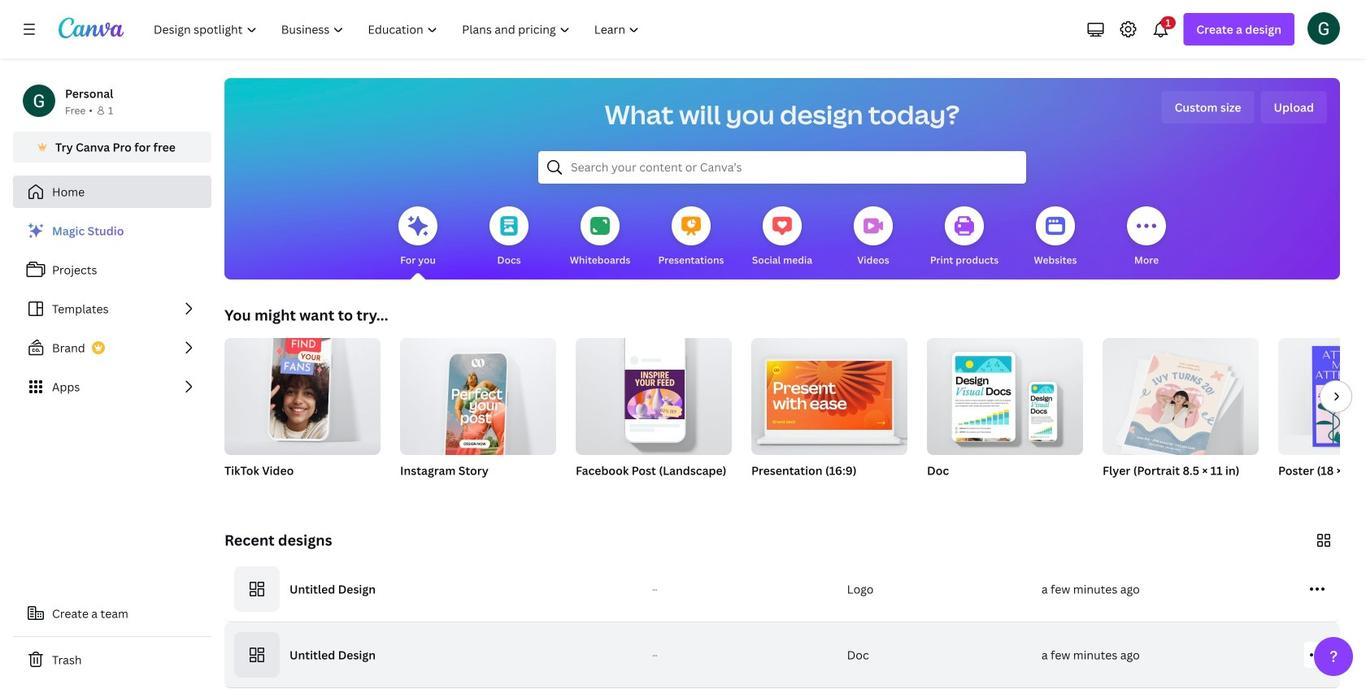 Task type: describe. For each thing, give the bounding box(es) containing it.
Search search field
[[571, 152, 994, 183]]

greg robinson image
[[1308, 12, 1341, 45]]



Task type: locate. For each thing, give the bounding box(es) containing it.
None search field
[[539, 151, 1027, 184]]

top level navigation element
[[143, 13, 654, 46]]

list
[[13, 215, 212, 404]]

group
[[225, 329, 381, 500], [225, 329, 381, 456], [400, 332, 556, 500], [400, 332, 556, 465], [576, 332, 732, 500], [576, 332, 732, 456], [752, 332, 908, 500], [752, 332, 908, 456], [927, 332, 1084, 500], [927, 332, 1084, 456], [1103, 332, 1259, 500], [1103, 332, 1259, 461], [1279, 338, 1367, 500], [1279, 338, 1367, 456]]



Task type: vqa. For each thing, say whether or not it's contained in the screenshot.
2nd We from the left
no



